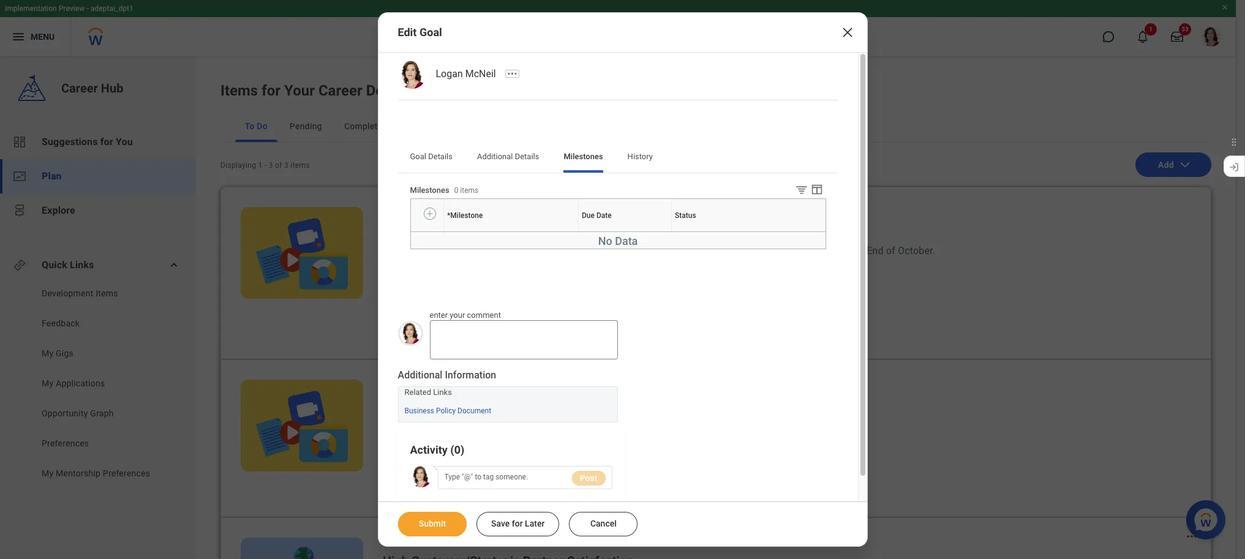 Task type: vqa. For each thing, say whether or not it's contained in the screenshot.
text box
no



Task type: describe. For each thing, give the bounding box(es) containing it.
date
[[770, 245, 790, 257]]

to do
[[245, 121, 268, 131]]

item down comment
[[474, 322, 492, 332]]

1 manage from the top
[[385, 322, 417, 332]]

- for adeptai_dpt1
[[86, 4, 89, 13]]

x image
[[840, 25, 855, 40]]

* milestone
[[447, 211, 483, 220]]

business policy document
[[405, 407, 491, 415]]

0
[[454, 186, 458, 195]]

opportunity graph link
[[40, 407, 166, 420]]

my for my gigs
[[42, 348, 53, 358]]

2 vertical spatial due
[[750, 245, 768, 257]]

do
[[257, 121, 268, 131]]

goal for individual
[[427, 539, 448, 548]]

development item project for team a
[[383, 208, 486, 238]]

click to view/edit grid preferences image
[[811, 183, 824, 196]]

hub
[[101, 81, 123, 96]]

presentation.
[[689, 245, 748, 257]]

pending button
[[280, 110, 332, 142]]

phase
[[500, 245, 527, 257]]

preview
[[59, 4, 85, 13]]

edit
[[398, 26, 417, 39]]

team
[[444, 223, 475, 238]]

previous
[[460, 245, 498, 257]]

my mentorship preferences
[[42, 469, 150, 478]]

2 on from the left
[[792, 245, 803, 257]]

update
[[383, 396, 422, 410]]

goal details
[[410, 152, 453, 161]]

status for status
[[675, 211, 696, 220]]

arrow right image
[[497, 479, 509, 491]]

my for my mentorship preferences
[[42, 469, 53, 478]]

0 horizontal spatial of
[[275, 161, 282, 170]]

individual
[[383, 539, 425, 548]]

enter
[[430, 311, 448, 320]]

your
[[450, 311, 465, 320]]

tab list containing goal details
[[398, 143, 838, 173]]

details for additional details
[[515, 152, 539, 161]]

development item update resume
[[383, 381, 466, 410]]

resume
[[425, 396, 466, 410]]

for for items
[[262, 82, 281, 99]]

milestone button
[[445, 232, 448, 232]]

1 manage development item button from the top
[[378, 315, 514, 339]]

item inside the 'development item update resume'
[[440, 381, 459, 390]]

additional details
[[477, 152, 539, 161]]

my gigs link
[[40, 347, 166, 359]]

profile logan mcneil element
[[1194, 23, 1229, 50]]

related links
[[405, 388, 452, 397]]

enter your comment text field
[[430, 321, 618, 360]]

suggestions for you
[[42, 136, 133, 148]]

suggestions
[[42, 136, 98, 148]]

additional for additional information
[[398, 370, 442, 381]]

0 vertical spatial items
[[220, 82, 258, 99]]

submit
[[418, 519, 446, 529]]

history
[[628, 152, 653, 161]]

*
[[447, 211, 450, 220]]

first
[[669, 245, 687, 257]]

due inside the row 'element'
[[582, 211, 595, 220]]

cancel
[[590, 519, 616, 529]]

close environment banner image
[[1221, 4, 1229, 11]]

development inside "link"
[[42, 288, 93, 298]]

0 vertical spatial items
[[291, 161, 310, 170]]

applications
[[56, 378, 105, 388]]

status button
[[677, 232, 680, 232]]

my applications link
[[40, 377, 166, 390]]

2 manage development item button from the top
[[378, 473, 514, 497]]

1 vertical spatial date
[[583, 232, 585, 232]]

milestones for milestones
[[564, 152, 603, 161]]

development items link
[[40, 287, 166, 299]]

to
[[657, 245, 666, 257]]

october.
[[898, 245, 935, 257]]

status for status in progress
[[383, 433, 405, 442]]

milestones for milestones 0 items
[[410, 186, 449, 195]]

tuning
[[604, 245, 632, 257]]

preferences inside my mentorship preferences link
[[103, 469, 150, 478]]

no
[[598, 235, 612, 247]]

milestone inside the row 'element'
[[450, 211, 483, 220]]

links
[[433, 388, 452, 397]]

implementation preview -   adeptai_dpt1
[[5, 4, 133, 13]]

inbox large image
[[1171, 31, 1183, 43]]

business
[[405, 407, 434, 415]]

row element
[[411, 199, 819, 232]]

edit goal
[[398, 26, 442, 39]]

comment
[[467, 311, 501, 320]]

milestone due date status
[[445, 232, 679, 232]]

career hub
[[61, 81, 123, 96]]

cancel button
[[569, 512, 637, 536]]

later
[[525, 519, 544, 529]]

mcneil
[[465, 68, 496, 80]]

enter your comment
[[430, 311, 501, 320]]

my gigs
[[42, 348, 73, 358]]

logan mcneil
[[436, 68, 496, 80]]

save for later button
[[476, 512, 559, 536]]

timeline milestone image
[[12, 203, 27, 218]]

my mentorship preferences link
[[40, 467, 166, 480]]

mentorship
[[56, 469, 101, 478]]

2 project from the top
[[383, 245, 414, 257]]

Process Comment text field
[[444, 467, 566, 489]]

employee photo image
[[410, 466, 431, 488]]

status in progress
[[383, 433, 428, 457]]

for inside development item project for team a
[[425, 223, 441, 238]]

explore link
[[0, 194, 196, 228]]

notifications large image
[[1137, 31, 1149, 43]]

plan
[[42, 170, 62, 182]]

0 horizontal spatial milestone
[[445, 232, 447, 232]]

development down the logan
[[366, 82, 453, 99]]

activity (0)
[[410, 444, 464, 457]]

business policy document link
[[405, 404, 491, 415]]

1 vertical spatial due
[[582, 232, 583, 232]]

prior
[[634, 245, 655, 257]]

items for your career development
[[220, 82, 453, 99]]

presentation:
[[806, 245, 864, 257]]

1 horizontal spatial of
[[886, 245, 895, 257]]

pending
[[290, 121, 322, 131]]

1 vertical spatial goal
[[410, 152, 426, 161]]

preferences inside preferences "link"
[[42, 439, 89, 448]]

due date button
[[582, 232, 585, 232]]

1 vertical spatial status
[[677, 232, 679, 232]]



Task type: locate. For each thing, give the bounding box(es) containing it.
displaying 1 - 3 of 3 items
[[220, 161, 310, 170]]

plus image
[[426, 208, 434, 219]]

1 my from the top
[[42, 348, 53, 358]]

graph
[[90, 408, 114, 418]]

development up feedback
[[42, 288, 93, 298]]

1 vertical spatial milestones
[[410, 186, 449, 195]]

policy
[[436, 407, 456, 415]]

milestone up team
[[450, 211, 483, 220]]

to do button
[[235, 110, 277, 142]]

of right 1
[[275, 161, 282, 170]]

goal
[[419, 26, 442, 39], [410, 152, 426, 161], [427, 539, 448, 548]]

on right date
[[792, 245, 803, 257]]

1 horizontal spatial on
[[792, 245, 803, 257]]

milestones up plus icon
[[410, 186, 449, 195]]

for for suggestions
[[100, 136, 113, 148]]

item
[[440, 208, 459, 217], [474, 322, 492, 332], [440, 381, 459, 390], [474, 480, 492, 490]]

date down 'due date'
[[583, 232, 585, 232]]

1
[[258, 161, 262, 170]]

1 vertical spatial -
[[264, 161, 267, 170]]

3 my from the top
[[42, 469, 53, 478]]

project based on previous phase a. will need fine tuning prior to first presentation. due date on presentation: end of october.
[[383, 245, 935, 257]]

career right your
[[318, 82, 362, 99]]

1 vertical spatial tab list
[[398, 143, 838, 173]]

item up milestone button
[[440, 208, 459, 217]]

item left arrow right image
[[474, 480, 492, 490]]

0 horizontal spatial -
[[86, 4, 89, 13]]

for for save
[[512, 519, 522, 529]]

milestones left history
[[564, 152, 603, 161]]

1 horizontal spatial date
[[596, 211, 612, 220]]

2 vertical spatial my
[[42, 469, 53, 478]]

2 employee's photo (logan mcneil) image from the top
[[398, 321, 423, 346]]

my down the 'my gigs'
[[42, 378, 53, 388]]

save for later
[[491, 519, 544, 529]]

1 vertical spatial manage development item button
[[378, 473, 514, 497]]

0 horizontal spatial 3
[[269, 161, 273, 170]]

1 horizontal spatial additional
[[477, 152, 513, 161]]

1 vertical spatial preferences
[[103, 469, 150, 478]]

0 vertical spatial of
[[275, 161, 282, 170]]

due left date
[[750, 245, 768, 257]]

list containing suggestions for you
[[0, 125, 196, 228]]

tab list
[[220, 110, 1211, 143], [398, 143, 838, 173]]

1 vertical spatial my
[[42, 378, 53, 388]]

0 vertical spatial additional
[[477, 152, 513, 161]]

0 vertical spatial due
[[582, 211, 595, 220]]

of right end
[[886, 245, 895, 257]]

displaying
[[220, 161, 256, 170]]

1 horizontal spatial milestones
[[564, 152, 603, 161]]

additional information
[[398, 370, 496, 381]]

development inside development item project for team a
[[383, 208, 438, 217]]

- right preview on the left top of page
[[86, 4, 89, 13]]

select to filter grid data image
[[795, 183, 809, 196]]

2 vertical spatial goal
[[427, 539, 448, 548]]

1 details from the left
[[428, 152, 453, 161]]

opportunity graph
[[42, 408, 114, 418]]

list
[[0, 125, 196, 228], [0, 287, 196, 483]]

0 vertical spatial employee's photo (logan mcneil) image
[[398, 61, 426, 89]]

my left mentorship
[[42, 469, 53, 478]]

project up based
[[383, 223, 422, 238]]

goal down submit button
[[427, 539, 448, 548]]

1 horizontal spatial 3
[[284, 161, 289, 170]]

development up update
[[383, 381, 438, 390]]

due up due date "button"
[[582, 211, 595, 220]]

milestones 0 items
[[410, 186, 478, 195]]

onboarding home image
[[12, 169, 27, 184]]

completed button
[[334, 110, 397, 142]]

your
[[284, 82, 315, 99]]

a
[[478, 223, 486, 238]]

employee's photo (logan mcneil) image for logan mcneil
[[398, 61, 426, 89]]

for
[[262, 82, 281, 99], [100, 136, 113, 148], [425, 223, 441, 238], [512, 519, 522, 529]]

due down 'due date'
[[582, 232, 583, 232]]

my for my applications
[[42, 378, 53, 388]]

1 vertical spatial project
[[383, 245, 414, 257]]

additional up milestones 0 items
[[477, 152, 513, 161]]

employee's photo (logan mcneil) image
[[398, 61, 426, 89], [398, 321, 423, 346]]

1 horizontal spatial milestone
[[450, 211, 483, 220]]

0 vertical spatial -
[[86, 4, 89, 13]]

0 vertical spatial preferences
[[42, 439, 89, 448]]

list containing development items
[[0, 287, 196, 483]]

document
[[458, 407, 491, 415]]

related
[[405, 388, 431, 397]]

0 vertical spatial my
[[42, 348, 53, 358]]

for right save
[[512, 519, 522, 529]]

additional
[[477, 152, 513, 161], [398, 370, 442, 381]]

0 horizontal spatial career
[[61, 81, 98, 96]]

manage development item down enter
[[385, 322, 492, 332]]

for left you
[[100, 136, 113, 148]]

1 vertical spatial milestone
[[445, 232, 447, 232]]

1 vertical spatial items
[[460, 186, 478, 195]]

status inside the row 'element'
[[675, 211, 696, 220]]

progress
[[392, 447, 428, 457]]

logan mcneil element
[[436, 68, 503, 80]]

1 horizontal spatial items
[[220, 82, 258, 99]]

feedback
[[42, 318, 80, 328]]

0 vertical spatial manage development item button
[[378, 315, 514, 339]]

items right 0
[[460, 186, 478, 195]]

dashboard image
[[12, 135, 27, 149]]

items up to
[[220, 82, 258, 99]]

development
[[366, 82, 453, 99], [383, 208, 438, 217], [42, 288, 93, 298], [419, 322, 472, 332], [383, 381, 438, 390], [419, 480, 472, 490]]

goal right edit
[[419, 26, 442, 39]]

items down pending button
[[291, 161, 310, 170]]

employee's photo (logan mcneil) image for enter your comment
[[398, 321, 423, 346]]

development inside the 'development item update resume'
[[383, 381, 438, 390]]

2 3 from the left
[[284, 161, 289, 170]]

manage development item for second manage development item button
[[385, 480, 492, 490]]

0 horizontal spatial on
[[446, 245, 458, 257]]

0 vertical spatial manage development item
[[385, 322, 492, 332]]

status up the 'in' at left bottom
[[383, 433, 405, 442]]

items up feedback link
[[96, 288, 118, 298]]

development down activity (0)
[[419, 480, 472, 490]]

will
[[542, 245, 558, 257]]

items inside milestones 0 items
[[460, 186, 478, 195]]

1 list from the top
[[0, 125, 196, 228]]

explore
[[42, 205, 75, 216]]

1 vertical spatial manage
[[385, 480, 417, 490]]

project left based
[[383, 245, 414, 257]]

career
[[61, 81, 98, 96], [318, 82, 362, 99]]

feedback link
[[40, 317, 166, 329]]

0 vertical spatial status
[[675, 211, 696, 220]]

data
[[615, 235, 638, 247]]

1 3 from the left
[[269, 161, 273, 170]]

for inside button
[[512, 519, 522, 529]]

1 vertical spatial additional
[[398, 370, 442, 381]]

manage development item button up additional information on the bottom left
[[378, 315, 514, 339]]

2 manage from the top
[[385, 480, 417, 490]]

details for goal details
[[428, 152, 453, 161]]

no data
[[598, 235, 638, 247]]

due
[[582, 211, 595, 220], [582, 232, 583, 232], [750, 245, 768, 257]]

status
[[675, 211, 696, 220], [677, 232, 679, 232], [383, 433, 405, 442]]

items
[[220, 82, 258, 99], [96, 288, 118, 298]]

- inside banner
[[86, 4, 89, 13]]

implementation preview -   adeptai_dpt1 banner
[[0, 0, 1236, 56]]

fine
[[585, 245, 601, 257]]

1 horizontal spatial items
[[460, 186, 478, 195]]

3
[[269, 161, 273, 170], [284, 161, 289, 170]]

development down enter
[[419, 322, 472, 332]]

0 horizontal spatial milestones
[[410, 186, 449, 195]]

status inside status in progress
[[383, 433, 405, 442]]

0 horizontal spatial items
[[291, 161, 310, 170]]

plan link
[[0, 159, 196, 194]]

1 on from the left
[[446, 245, 458, 257]]

to
[[245, 121, 254, 131]]

milestone down *
[[445, 232, 447, 232]]

my
[[42, 348, 53, 358], [42, 378, 53, 388], [42, 469, 53, 478]]

1 employee's photo (logan mcneil) image from the top
[[398, 61, 426, 89]]

my applications
[[42, 378, 105, 388]]

1 vertical spatial manage development item
[[385, 480, 492, 490]]

0 vertical spatial project
[[383, 223, 422, 238]]

date
[[596, 211, 612, 220], [583, 232, 585, 232]]

action bar region
[[378, 502, 867, 536]]

manage development item button down activity (0)
[[378, 473, 514, 497]]

tab list containing to do
[[220, 110, 1211, 143]]

0 vertical spatial milestone
[[450, 211, 483, 220]]

status up first
[[677, 232, 679, 232]]

individual goal
[[383, 539, 448, 548]]

manage development item button
[[378, 315, 514, 339], [378, 473, 514, 497]]

1 horizontal spatial details
[[515, 152, 539, 161]]

on down milestone button
[[446, 245, 458, 257]]

0 horizontal spatial additional
[[398, 370, 442, 381]]

1 vertical spatial items
[[96, 288, 118, 298]]

end
[[867, 245, 884, 257]]

1 horizontal spatial career
[[318, 82, 362, 99]]

dialog
[[378, 12, 868, 547]]

toolbar
[[786, 183, 826, 198]]

project
[[383, 223, 422, 238], [383, 245, 414, 257]]

manage development item for 1st manage development item button from the top of the page
[[385, 322, 492, 332]]

1 horizontal spatial preferences
[[103, 469, 150, 478]]

2 manage development item from the top
[[385, 480, 492, 490]]

0 horizontal spatial items
[[96, 288, 118, 298]]

1 project from the top
[[383, 223, 422, 238]]

0 vertical spatial goal
[[419, 26, 442, 39]]

additional inside tab list
[[477, 152, 513, 161]]

2 my from the top
[[42, 378, 53, 388]]

additional up related
[[398, 370, 442, 381]]

for left milestone button
[[425, 223, 441, 238]]

project inside development item project for team a
[[383, 223, 422, 238]]

status up status button
[[675, 211, 696, 220]]

1 horizontal spatial -
[[264, 161, 267, 170]]

2 details from the left
[[515, 152, 539, 161]]

preferences
[[42, 439, 89, 448], [103, 469, 150, 478]]

development left *
[[383, 208, 438, 217]]

you
[[116, 136, 133, 148]]

1 manage development item from the top
[[385, 322, 492, 332]]

need
[[560, 245, 582, 257]]

adeptai_dpt1
[[91, 4, 133, 13]]

additional for additional details
[[477, 152, 513, 161]]

additional information region
[[398, 369, 618, 423]]

my inside 'link'
[[42, 378, 53, 388]]

- right 1
[[264, 161, 267, 170]]

suggestions for you link
[[0, 125, 196, 159]]

0 vertical spatial tab list
[[220, 110, 1211, 143]]

0 vertical spatial list
[[0, 125, 196, 228]]

0 vertical spatial date
[[596, 211, 612, 220]]

2 vertical spatial status
[[383, 433, 405, 442]]

0 horizontal spatial date
[[583, 232, 585, 232]]

item inside development item project for team a
[[440, 208, 459, 217]]

dialog containing edit goal
[[378, 12, 868, 547]]

based
[[417, 245, 444, 257]]

items inside "link"
[[96, 288, 118, 298]]

milestones
[[564, 152, 603, 161], [410, 186, 449, 195]]

0 horizontal spatial preferences
[[42, 439, 89, 448]]

employee's photo (logan mcneil) image left the logan
[[398, 61, 426, 89]]

(0)
[[450, 444, 464, 457]]

- for 3
[[264, 161, 267, 170]]

information
[[445, 370, 496, 381]]

1 vertical spatial of
[[886, 245, 895, 257]]

date inside the row 'element'
[[596, 211, 612, 220]]

employee's photo (logan mcneil) image up additional information on the bottom left
[[398, 321, 423, 346]]

career left hub
[[61, 81, 98, 96]]

1 vertical spatial list
[[0, 287, 196, 483]]

2 list from the top
[[0, 287, 196, 483]]

date up no
[[596, 211, 612, 220]]

development items
[[42, 288, 118, 298]]

manage development item down activity (0)
[[385, 480, 492, 490]]

item up resume
[[440, 381, 459, 390]]

goal up milestones 0 items
[[410, 152, 426, 161]]

preferences down preferences "link"
[[103, 469, 150, 478]]

goal for edit
[[419, 26, 442, 39]]

preferences down opportunity at the bottom left of the page
[[42, 439, 89, 448]]

save
[[491, 519, 509, 529]]

0 horizontal spatial details
[[428, 152, 453, 161]]

1 vertical spatial employee's photo (logan mcneil) image
[[398, 321, 423, 346]]

my left the gigs at the bottom
[[42, 348, 53, 358]]

0 vertical spatial milestones
[[564, 152, 603, 161]]

0 vertical spatial manage
[[385, 322, 417, 332]]

completed
[[344, 121, 387, 131]]

for left your
[[262, 82, 281, 99]]

a.
[[530, 245, 539, 257]]

additional inside region
[[398, 370, 442, 381]]



